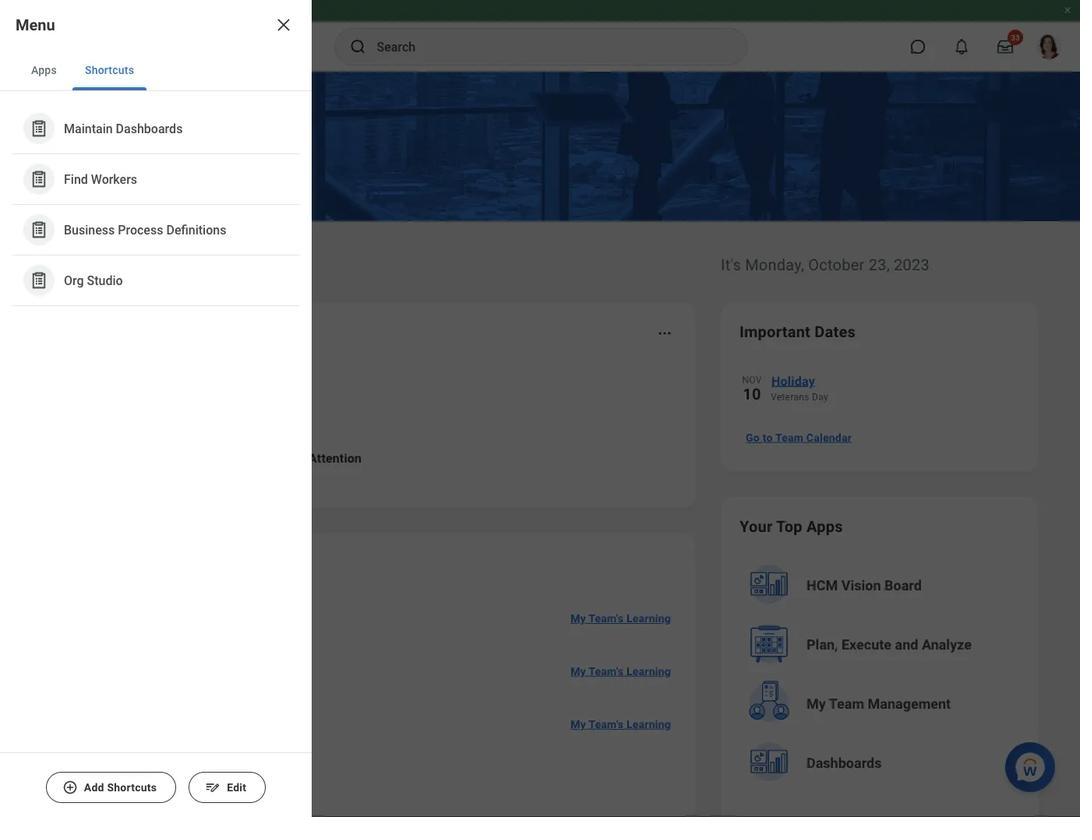 Task type: describe. For each thing, give the bounding box(es) containing it.
learning for 3rd the my team's learning button from the top of the team highlights list
[[626, 718, 671, 731]]

apps inside button
[[31, 64, 57, 76]]

important dates
[[740, 323, 856, 341]]

team's for 1st the my team's learning button from the top of the team highlights list
[[589, 612, 624, 625]]

attention
[[309, 451, 362, 466]]

team's for 2nd the my team's learning button from the bottom
[[589, 665, 624, 678]]

my team's learning for 3rd the my team's learning button from the top of the team highlights list
[[571, 718, 671, 731]]

hello
[[41, 247, 101, 276]]

business process definitions link
[[16, 208, 296, 252]]

top
[[776, 517, 802, 536]]

important
[[740, 323, 811, 341]]

go to team calendar button
[[740, 422, 858, 454]]

go to team calendar
[[746, 432, 852, 444]]

that
[[246, 451, 272, 466]]

maintain dashboards link
[[16, 107, 296, 150]]

hello there main content
[[0, 72, 1080, 817]]

your
[[740, 517, 773, 536]]

holiday
[[771, 374, 815, 388]]

my for 1st the my team's learning button from the top of the team highlights list
[[571, 612, 586, 625]]

to
[[763, 432, 773, 444]]

3 my team's learning button from the top
[[564, 709, 677, 740]]

learning for 1st the my team's learning button from the top of the team highlights list
[[626, 612, 671, 625]]

org studio link
[[16, 259, 296, 302]]

hcm
[[807, 578, 838, 594]]

add
[[84, 781, 104, 794]]

dates
[[815, 323, 856, 341]]

it's
[[721, 256, 741, 274]]

dashboards inside button
[[807, 756, 882, 772]]

maintain
[[64, 121, 113, 136]]

notifications large image
[[954, 39, 969, 55]]

expenses
[[189, 451, 243, 466]]

day
[[812, 392, 828, 403]]

hcm vision board
[[807, 578, 922, 594]]

23,
[[869, 256, 890, 274]]

monday,
[[745, 256, 804, 274]]

text edit image
[[205, 780, 221, 796]]

vision
[[841, 578, 881, 594]]

plan, execute and analyze button
[[741, 617, 1022, 673]]

my team management button
[[741, 676, 1022, 733]]

chart
[[122, 779, 150, 792]]

analyze
[[922, 637, 972, 653]]

execute
[[842, 637, 892, 653]]

process
[[118, 222, 163, 237]]

edit
[[227, 781, 246, 794]]

learning for 2nd the my team's learning button from the bottom
[[626, 665, 671, 678]]

clipboard image for maintain dashboards
[[29, 119, 49, 138]]

nov 10
[[742, 375, 762, 403]]

dashboards inside the "maintain dashboards" link
[[116, 121, 183, 136]]

menu
[[16, 16, 55, 34]]

holiday button
[[771, 371, 1020, 391]]

you
[[132, 451, 153, 466]]

shortcuts button
[[72, 50, 147, 90]]

org studio
[[64, 273, 123, 288]]

inbox large image
[[997, 39, 1013, 55]]

need
[[276, 451, 305, 466]]



Task type: locate. For each thing, give the bounding box(es) containing it.
clipboard image up 'hello'
[[29, 220, 49, 240]]

tab list containing apps
[[0, 50, 312, 91]]

add shortcuts
[[84, 781, 157, 794]]

nov
[[742, 375, 762, 386]]

3 my team's learning from the top
[[571, 718, 671, 731]]

2 vertical spatial my team's learning
[[571, 718, 671, 731]]

my
[[571, 612, 586, 625], [571, 665, 586, 678], [807, 696, 826, 713], [571, 718, 586, 731]]

clipboard image
[[29, 169, 49, 189]]

1 vertical spatial my team's learning
[[571, 665, 671, 678]]

0 vertical spatial apps
[[31, 64, 57, 76]]

global navigation dialog
[[0, 0, 312, 817]]

0 horizontal spatial apps
[[31, 64, 57, 76]]

your top apps
[[740, 517, 843, 536]]

0 vertical spatial my team's learning
[[571, 612, 671, 625]]

team
[[775, 432, 804, 444], [829, 696, 864, 713], [69, 779, 98, 792]]

apps right top
[[807, 517, 843, 536]]

x image
[[274, 16, 293, 34]]

1 vertical spatial team's
[[589, 665, 624, 678]]

2 vertical spatial learning
[[626, 718, 671, 731]]

1 vertical spatial learning
[[626, 665, 671, 678]]

clipboard image inside business process definitions link
[[29, 220, 49, 240]]

workers
[[91, 172, 137, 186]]

management
[[868, 696, 951, 713]]

list containing maintain dashboards
[[0, 91, 312, 319]]

2 team's from the top
[[589, 665, 624, 678]]

10
[[743, 385, 761, 403]]

2 my team's learning from the top
[[571, 665, 671, 678]]

veterans
[[771, 392, 809, 403]]

0 vertical spatial learning
[[626, 612, 671, 625]]

october
[[808, 256, 865, 274]]

1 horizontal spatial org
[[100, 779, 119, 792]]

2 my team's learning button from the top
[[564, 656, 677, 687]]

apps button
[[19, 50, 69, 90]]

it's monday, october 23, 2023
[[721, 256, 930, 274]]

0 vertical spatial org
[[64, 273, 84, 288]]

3 learning from the top
[[626, 718, 671, 731]]

my team's learning
[[571, 612, 671, 625], [571, 665, 671, 678], [571, 718, 671, 731]]

org inside 'org studio' link
[[64, 273, 84, 288]]

0 vertical spatial dashboards
[[116, 121, 183, 136]]

edit button
[[189, 772, 266, 803]]

awaiting your action list
[[60, 365, 677, 489]]

0 vertical spatial shortcuts
[[85, 64, 134, 76]]

find workers
[[64, 172, 137, 186]]

0 vertical spatial team
[[775, 432, 804, 444]]

dashboards up find workers link
[[116, 121, 183, 136]]

0 vertical spatial clipboard image
[[29, 119, 49, 138]]

1 clipboard image from the top
[[29, 119, 49, 138]]

add shortcuts button
[[46, 772, 176, 803]]

apps
[[31, 64, 57, 76], [807, 517, 843, 536]]

dashboards down my team management
[[807, 756, 882, 772]]

team inside button
[[69, 779, 98, 792]]

clipboard image for business process definitions
[[29, 220, 49, 240]]

team org chart
[[69, 779, 150, 792]]

0 horizontal spatial team
[[69, 779, 98, 792]]

learning
[[626, 612, 671, 625], [626, 665, 671, 678], [626, 718, 671, 731]]

1 horizontal spatial team
[[775, 432, 804, 444]]

0 vertical spatial my team's learning button
[[564, 603, 677, 634]]

3 clipboard image from the top
[[29, 271, 49, 290]]

apps inside hello there main content
[[807, 517, 843, 536]]

apps down menu on the left
[[31, 64, 57, 76]]

team highlights list
[[60, 592, 677, 751]]

2023
[[894, 256, 930, 274]]

1 my team's learning button from the top
[[564, 603, 677, 634]]

hcm vision board button
[[741, 558, 1022, 614]]

my team's learning button
[[564, 603, 677, 634], [564, 656, 677, 687], [564, 709, 677, 740]]

1 vertical spatial org
[[100, 779, 119, 792]]

shortcuts inside 'button'
[[107, 781, 157, 794]]

and
[[895, 637, 918, 653]]

dashboards button
[[741, 736, 1022, 792]]

3 team's from the top
[[589, 718, 624, 731]]

banner
[[0, 0, 1080, 72]]

shortcuts inside button
[[85, 64, 134, 76]]

business
[[64, 222, 115, 237]]

0 vertical spatial team's
[[589, 612, 624, 625]]

2 learning from the top
[[626, 665, 671, 678]]

1 my team's learning from the top
[[571, 612, 671, 625]]

2 vertical spatial my team's learning button
[[564, 709, 677, 740]]

clipboard image left maintain
[[29, 119, 49, 138]]

find workers link
[[16, 157, 296, 201]]

org
[[64, 273, 84, 288], [100, 779, 119, 792]]

2 vertical spatial team's
[[589, 718, 624, 731]]

1 vertical spatial team
[[829, 696, 864, 713]]

clipboard image inside 'org studio' link
[[29, 271, 49, 290]]

holiday veterans day
[[771, 374, 828, 403]]

team org chart button
[[63, 770, 156, 801]]

business process definitions
[[64, 222, 226, 237]]

my for 3rd the my team's learning button from the top of the team highlights list
[[571, 718, 586, 731]]

1 vertical spatial shortcuts
[[107, 781, 157, 794]]

1 horizontal spatial apps
[[807, 517, 843, 536]]

1 vertical spatial dashboards
[[807, 756, 882, 772]]

1 vertical spatial my team's learning button
[[564, 656, 677, 687]]

have
[[157, 451, 186, 466]]

1 horizontal spatial dashboards
[[807, 756, 882, 772]]

my team management
[[807, 696, 951, 713]]

2 horizontal spatial team
[[829, 696, 864, 713]]

1 learning from the top
[[626, 612, 671, 625]]

0 horizontal spatial org
[[64, 273, 84, 288]]

2 clipboard image from the top
[[29, 220, 49, 240]]

my team's learning for 1st the my team's learning button from the top of the team highlights list
[[571, 612, 671, 625]]

clipboard image
[[29, 119, 49, 138], [29, 220, 49, 240], [29, 271, 49, 290]]

my for 2nd the my team's learning button from the bottom
[[571, 665, 586, 678]]

shortcuts
[[85, 64, 134, 76], [107, 781, 157, 794]]

clipboard image left org studio
[[29, 271, 49, 290]]

2 vertical spatial clipboard image
[[29, 271, 49, 290]]

maintain dashboards
[[64, 121, 183, 136]]

team's for 3rd the my team's learning button from the top of the team highlights list
[[589, 718, 624, 731]]

you have expenses that need attention button
[[60, 427, 677, 489]]

close environment banner image
[[1063, 5, 1072, 15]]

board
[[885, 578, 922, 594]]

2 vertical spatial team
[[69, 779, 98, 792]]

team's
[[589, 612, 624, 625], [589, 665, 624, 678], [589, 718, 624, 731]]

dashboards
[[116, 121, 183, 136], [807, 756, 882, 772]]

there
[[106, 247, 172, 276]]

calendar
[[806, 432, 852, 444]]

plan,
[[807, 637, 838, 653]]

studio
[[87, 273, 123, 288]]

profile logan mcneil element
[[1027, 30, 1071, 64]]

0 horizontal spatial dashboards
[[116, 121, 183, 136]]

1 vertical spatial clipboard image
[[29, 220, 49, 240]]

search image
[[349, 37, 367, 56]]

find
[[64, 172, 88, 186]]

my team's learning for 2nd the my team's learning button from the bottom
[[571, 665, 671, 678]]

1 team's from the top
[[589, 612, 624, 625]]

plan, execute and analyze
[[807, 637, 972, 653]]

clipboard image inside the "maintain dashboards" link
[[29, 119, 49, 138]]

you have expenses that need attention
[[132, 451, 362, 466]]

plus circle image
[[62, 780, 78, 796]]

list
[[0, 91, 312, 319]]

tab list
[[0, 50, 312, 91]]

go
[[746, 432, 760, 444]]

definitions
[[166, 222, 226, 237]]

hello there
[[41, 247, 172, 276]]

1 vertical spatial apps
[[807, 517, 843, 536]]

clipboard image for org studio
[[29, 271, 49, 290]]

org inside team org chart button
[[100, 779, 119, 792]]



Task type: vqa. For each thing, say whether or not it's contained in the screenshot.
Performance 'ICON'
no



